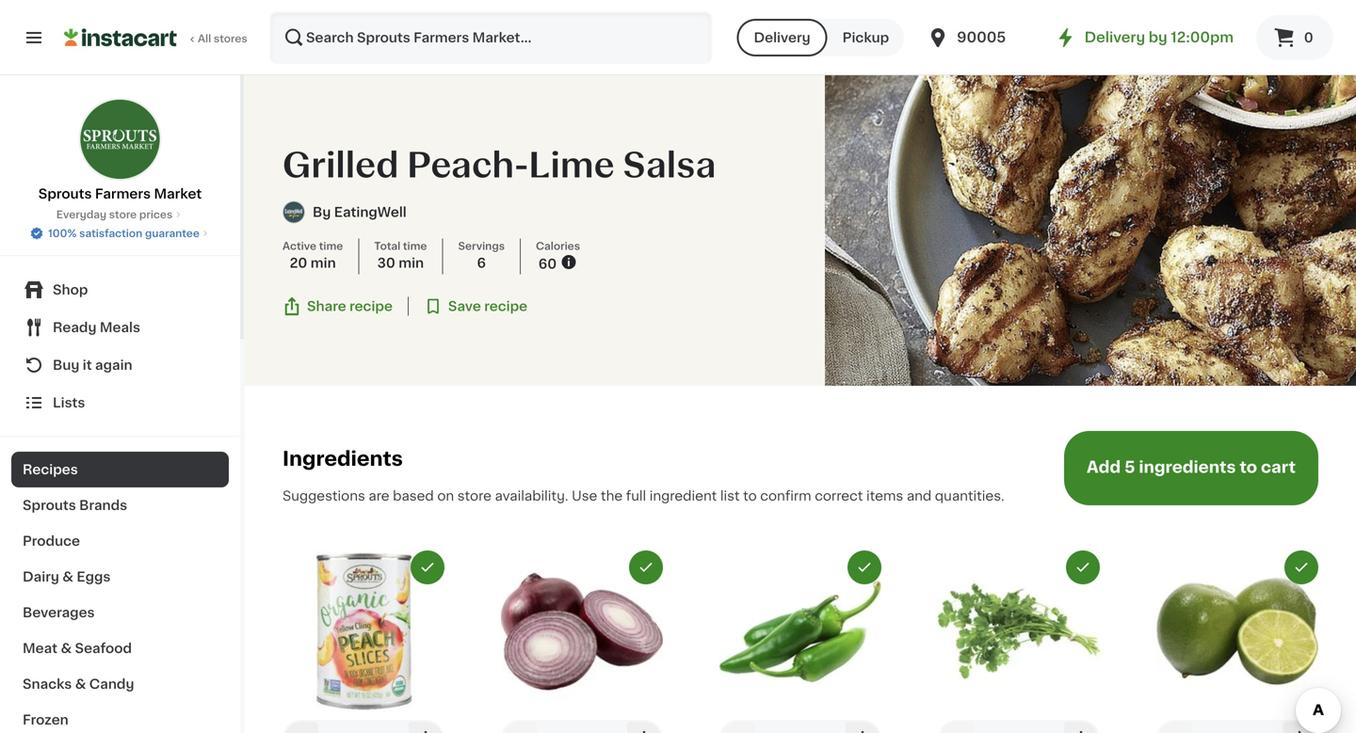 Task type: locate. For each thing, give the bounding box(es) containing it.
recipe for share recipe
[[350, 300, 393, 313]]

2 vertical spatial &
[[75, 678, 86, 691]]

1 horizontal spatial delivery
[[1085, 31, 1146, 44]]

instacart logo image
[[64, 26, 177, 49]]

dairy & eggs link
[[11, 560, 229, 595]]

3 product group from the left
[[720, 551, 882, 734]]

2 unselect item image from the left
[[638, 559, 655, 576]]

list
[[720, 490, 740, 503]]

min inside 'total time 30 min'
[[399, 257, 424, 270]]

1 horizontal spatial store
[[458, 490, 492, 503]]

100% satisfaction guarantee button
[[29, 222, 211, 241]]

unselect item image for first product group from the right
[[1293, 559, 1310, 576]]

0 horizontal spatial time
[[319, 241, 343, 252]]

dairy & eggs
[[23, 571, 111, 584]]

again
[[95, 359, 132, 372]]

1 vertical spatial store
[[458, 490, 492, 503]]

5 product group from the left
[[1157, 551, 1319, 734]]

sprouts down recipes
[[23, 499, 76, 512]]

1 min from the left
[[311, 257, 336, 270]]

1 vertical spatial sprouts
[[23, 499, 76, 512]]

store up 100% satisfaction guarantee button
[[109, 210, 137, 220]]

by
[[313, 206, 331, 219]]

1 horizontal spatial to
[[1240, 460, 1258, 476]]

& left candy
[[75, 678, 86, 691]]

3 unselect item image from the left
[[1075, 559, 1092, 576]]

to left "cart" on the bottom right of the page
[[1240, 460, 1258, 476]]

active time 20 min
[[283, 241, 343, 270]]

delivery left by
[[1085, 31, 1146, 44]]

sprouts inside sprouts farmers market link
[[38, 187, 92, 201]]

3 increment quantity image from the left
[[1070, 728, 1093, 734]]

0 vertical spatial &
[[62, 571, 73, 584]]

delivery by 12:00pm link
[[1055, 26, 1234, 49]]

produce link
[[11, 524, 229, 560]]

1 vertical spatial &
[[61, 642, 72, 656]]

recipes link
[[11, 452, 229, 488]]

recipe inside button
[[484, 300, 528, 313]]

by eatingwell
[[313, 206, 407, 219]]

store
[[109, 210, 137, 220], [458, 490, 492, 503]]

sprouts inside sprouts brands link
[[23, 499, 76, 512]]

lime
[[529, 149, 615, 182]]

4 product group from the left
[[938, 551, 1100, 734]]

time
[[319, 241, 343, 252], [403, 241, 427, 252]]

time right active
[[319, 241, 343, 252]]

ready meals link
[[11, 309, 229, 347]]

pickup
[[843, 31, 889, 44]]

on
[[437, 490, 454, 503]]

1 horizontal spatial time
[[403, 241, 427, 252]]

suggestions are based on store availability. use the full ingredient list to confirm correct items and quantities.
[[283, 490, 1005, 503]]

2 recipe from the left
[[484, 300, 528, 313]]

12:00pm
[[1171, 31, 1234, 44]]

time inside active time 20 min
[[319, 241, 343, 252]]

None search field
[[269, 11, 713, 64]]

time right total
[[403, 241, 427, 252]]

60
[[539, 258, 557, 271]]

0 vertical spatial to
[[1240, 460, 1258, 476]]

1 horizontal spatial min
[[399, 257, 424, 270]]

4 increment quantity image from the left
[[1289, 728, 1311, 734]]

min inside active time 20 min
[[311, 257, 336, 270]]

snacks & candy link
[[11, 667, 229, 703]]

& for dairy
[[62, 571, 73, 584]]

0 horizontal spatial to
[[743, 490, 757, 503]]

suggestions
[[283, 490, 365, 503]]

pickup button
[[828, 19, 904, 57]]

delivery left "pickup" button
[[754, 31, 811, 44]]

prices
[[139, 210, 173, 220]]

all
[[198, 33, 211, 44]]

& right meat
[[61, 642, 72, 656]]

increment quantity image
[[414, 728, 437, 734], [852, 728, 874, 734], [1070, 728, 1093, 734], [1289, 728, 1311, 734]]

sprouts up everyday
[[38, 187, 92, 201]]

eggs
[[77, 571, 111, 584]]

1 time from the left
[[319, 241, 343, 252]]

farmers
[[95, 187, 151, 201]]

product group
[[283, 551, 445, 734], [501, 551, 663, 734], [720, 551, 882, 734], [938, 551, 1100, 734], [1157, 551, 1319, 734]]

snacks & candy
[[23, 678, 134, 691]]

1 unselect item image from the left
[[419, 559, 436, 576]]

recipe right share
[[350, 300, 393, 313]]

market
[[154, 187, 202, 201]]

delivery for delivery
[[754, 31, 811, 44]]

service type group
[[737, 19, 904, 57]]

increment quantity image
[[633, 728, 656, 734]]

recipe
[[350, 300, 393, 313], [484, 300, 528, 313]]

to
[[1240, 460, 1258, 476], [743, 490, 757, 503]]

share recipe
[[307, 300, 393, 313]]

2 min from the left
[[399, 257, 424, 270]]

delivery inside button
[[754, 31, 811, 44]]

0
[[1304, 31, 1314, 44]]

add 5 ingredients to cart button
[[1064, 431, 1319, 506]]

save
[[448, 300, 481, 313]]

store right on
[[458, 490, 492, 503]]

buy it again
[[53, 359, 132, 372]]

recipe right save at the left of page
[[484, 300, 528, 313]]

unselect item image
[[419, 559, 436, 576], [638, 559, 655, 576], [1075, 559, 1092, 576], [1293, 559, 1310, 576]]

eatingwell
[[334, 206, 407, 219]]

time inside 'total time 30 min'
[[403, 241, 427, 252]]

beverages
[[23, 607, 95, 620]]

sprouts farmers market
[[38, 187, 202, 201]]

everyday store prices link
[[56, 207, 184, 222]]

recipe inside button
[[350, 300, 393, 313]]

meat
[[23, 642, 58, 656]]

0 horizontal spatial min
[[311, 257, 336, 270]]

1 recipe from the left
[[350, 300, 393, 313]]

buy it again link
[[11, 347, 229, 384]]

sprouts farmers market logo image
[[79, 98, 162, 181]]

& left "eggs"
[[62, 571, 73, 584]]

0 horizontal spatial delivery
[[754, 31, 811, 44]]

add 5 ingredients to cart
[[1087, 460, 1296, 476]]

min right 30
[[399, 257, 424, 270]]

min right 20
[[311, 257, 336, 270]]

20
[[290, 257, 307, 270]]

by
[[1149, 31, 1168, 44]]

min for 30 min
[[399, 257, 424, 270]]

shop
[[53, 284, 88, 297]]

1 increment quantity image from the left
[[414, 728, 437, 734]]

availability.
[[495, 490, 568, 503]]

100% satisfaction guarantee
[[48, 228, 200, 239]]

to right the list
[[743, 490, 757, 503]]

0 horizontal spatial recipe
[[350, 300, 393, 313]]

sprouts for sprouts brands
[[23, 499, 76, 512]]

snacks
[[23, 678, 72, 691]]

unselect item image
[[856, 559, 873, 576]]

min
[[311, 257, 336, 270], [399, 257, 424, 270]]

5
[[1125, 460, 1135, 476]]

1 product group from the left
[[283, 551, 445, 734]]

delivery button
[[737, 19, 828, 57]]

4 unselect item image from the left
[[1293, 559, 1310, 576]]

sprouts
[[38, 187, 92, 201], [23, 499, 76, 512]]

1 horizontal spatial recipe
[[484, 300, 528, 313]]

2 time from the left
[[403, 241, 427, 252]]

0 vertical spatial sprouts
[[38, 187, 92, 201]]

0 horizontal spatial store
[[109, 210, 137, 220]]



Task type: vqa. For each thing, say whether or not it's contained in the screenshot.
Product "group"
yes



Task type: describe. For each thing, give the bounding box(es) containing it.
the
[[601, 490, 623, 503]]

based
[[393, 490, 434, 503]]

correct
[[815, 490, 863, 503]]

sprouts for sprouts farmers market
[[38, 187, 92, 201]]

it
[[83, 359, 92, 372]]

items
[[867, 490, 904, 503]]

sprouts brands
[[23, 499, 127, 512]]

stores
[[214, 33, 247, 44]]

add
[[1087, 460, 1121, 476]]

all stores
[[198, 33, 247, 44]]

to inside button
[[1240, 460, 1258, 476]]

90005 button
[[927, 11, 1040, 64]]

use
[[572, 490, 598, 503]]

grilled peach-lime salsa
[[283, 149, 716, 182]]

frozen link
[[11, 703, 229, 734]]

meat & seafood
[[23, 642, 132, 656]]

2 increment quantity image from the left
[[852, 728, 874, 734]]

candy
[[89, 678, 134, 691]]

time for 20 min
[[319, 241, 343, 252]]

peach-
[[407, 149, 529, 182]]

unselect item image for 2nd product group from right
[[1075, 559, 1092, 576]]

cart
[[1261, 460, 1296, 476]]

servings
[[458, 241, 505, 252]]

2 product group from the left
[[501, 551, 663, 734]]

unselect item image for first product group from the left
[[419, 559, 436, 576]]

share recipe button
[[283, 297, 393, 316]]

sprouts brands link
[[11, 488, 229, 524]]

total
[[374, 241, 401, 252]]

grilled
[[283, 149, 399, 182]]

dairy
[[23, 571, 59, 584]]

meals
[[100, 321, 140, 334]]

delivery by 12:00pm
[[1085, 31, 1234, 44]]

beverages link
[[11, 595, 229, 631]]

active
[[283, 241, 317, 252]]

all stores link
[[64, 11, 249, 64]]

buy
[[53, 359, 79, 372]]

confirm
[[760, 490, 812, 503]]

ingredient
[[650, 490, 717, 503]]

ready meals button
[[11, 309, 229, 347]]

& for meat
[[61, 642, 72, 656]]

0 vertical spatial store
[[109, 210, 137, 220]]

sprouts farmers market link
[[38, 98, 202, 203]]

lists link
[[11, 384, 229, 422]]

brands
[[79, 499, 127, 512]]

& for snacks
[[75, 678, 86, 691]]

produce
[[23, 535, 80, 548]]

save recipe button
[[424, 297, 528, 316]]

lists
[[53, 397, 85, 410]]

recipe for save recipe
[[484, 300, 528, 313]]

shop link
[[11, 271, 229, 309]]

meat & seafood link
[[11, 631, 229, 667]]

everyday store prices
[[56, 210, 173, 220]]

grilled peach-lime salsa image
[[825, 75, 1356, 386]]

0 button
[[1257, 15, 1334, 60]]

100%
[[48, 228, 77, 239]]

calories
[[536, 241, 580, 252]]

quantities.
[[935, 490, 1005, 503]]

salsa
[[623, 149, 716, 182]]

ingredients
[[283, 449, 403, 469]]

min for 20 min
[[311, 257, 336, 270]]

ready meals
[[53, 321, 140, 334]]

satisfaction
[[79, 228, 142, 239]]

recipes
[[23, 463, 78, 477]]

are
[[369, 490, 390, 503]]

1 vertical spatial to
[[743, 490, 757, 503]]

6
[[477, 257, 486, 270]]

unselect item image for fourth product group from the right
[[638, 559, 655, 576]]

ready
[[53, 321, 97, 334]]

total time 30 min
[[374, 241, 427, 270]]

frozen
[[23, 714, 69, 727]]

Search field
[[271, 13, 711, 62]]

90005
[[957, 31, 1006, 44]]

time for 30 min
[[403, 241, 427, 252]]

guarantee
[[145, 228, 200, 239]]

full
[[626, 490, 646, 503]]

30
[[377, 257, 395, 270]]

delivery for delivery by 12:00pm
[[1085, 31, 1146, 44]]

ingredients
[[1139, 460, 1236, 476]]

everyday
[[56, 210, 107, 220]]

share
[[307, 300, 346, 313]]

save recipe
[[448, 300, 528, 313]]

seafood
[[75, 642, 132, 656]]

servings 6
[[458, 241, 505, 270]]



